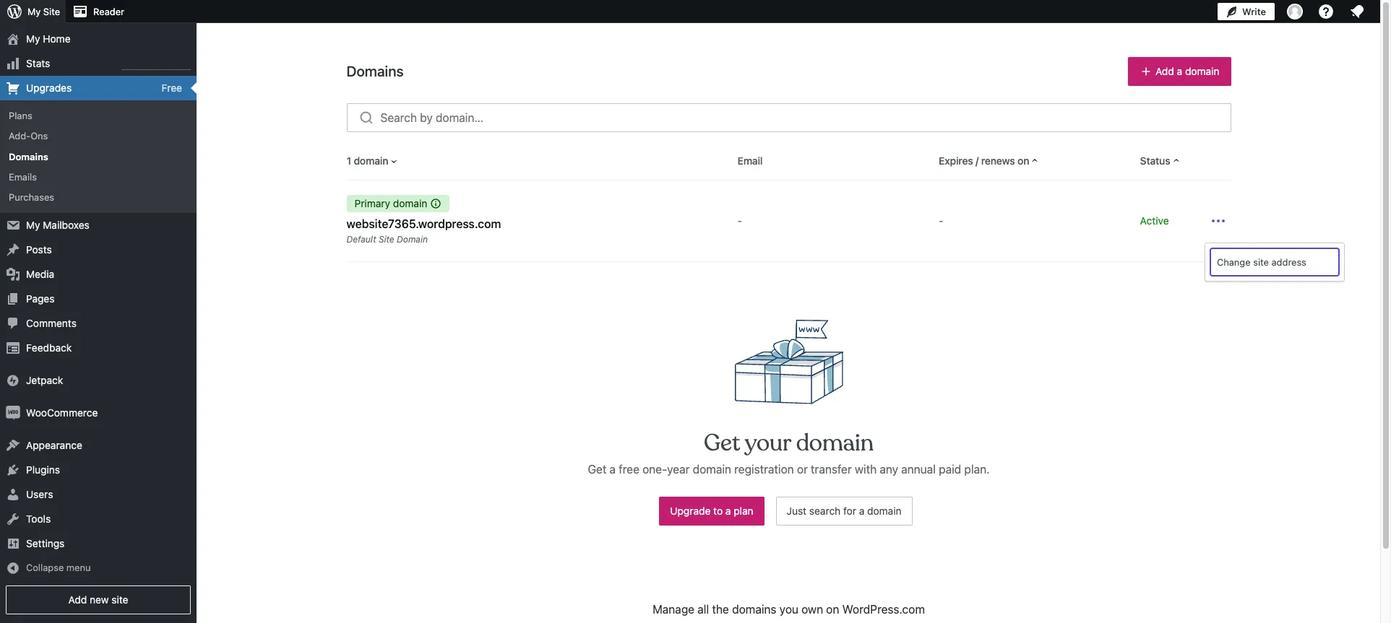 Task type: locate. For each thing, give the bounding box(es) containing it.
active
[[1141, 215, 1169, 227]]

the
[[712, 604, 729, 617]]

1 horizontal spatial on
[[1018, 155, 1030, 167]]

site right "new"
[[112, 594, 128, 607]]

you
[[780, 604, 799, 617]]

0 horizontal spatial on
[[826, 604, 840, 617]]

plan.
[[965, 463, 990, 476]]

1 horizontal spatial site
[[379, 234, 395, 245]]

free for free
[[162, 82, 182, 94]]

/
[[976, 155, 979, 167]]

plugins
[[26, 464, 60, 476]]

address
[[1272, 257, 1307, 268]]

free domain with an annual plan button
[[0, 0, 197, 21]]

my up 'posts'
[[26, 219, 40, 231]]

0 vertical spatial img image
[[6, 374, 20, 388]]

img image left woocommerce
[[6, 406, 20, 421]]

a
[[1177, 65, 1183, 77], [610, 463, 616, 476], [726, 505, 731, 518], [859, 505, 865, 518]]

on inside button
[[1018, 155, 1030, 167]]

stats link
[[0, 51, 197, 76]]

0 vertical spatial domains
[[347, 63, 404, 80]]

1 domain button
[[347, 154, 400, 168]]

just
[[787, 505, 807, 518]]

site right change
[[1254, 257, 1269, 268]]

with left 'an'
[[67, 0, 85, 3]]

tools
[[26, 513, 51, 526]]

upgrade to a plan link
[[660, 497, 765, 526]]

img image for woocommerce
[[6, 406, 20, 421]]

img image left the jetpack
[[6, 374, 20, 388]]

0 horizontal spatial with
[[67, 0, 85, 3]]

free for free domain with an annual plan
[[14, 0, 33, 3]]

2 img image from the top
[[6, 406, 20, 421]]

just search for a domain link
[[776, 497, 913, 526]]

free domain with an annual plan
[[14, 0, 97, 15]]

menu
[[66, 563, 91, 574]]

change site address button
[[1212, 249, 1339, 275]]

1 - from the left
[[738, 215, 742, 227]]

1
[[347, 155, 351, 167]]

0 horizontal spatial -
[[738, 215, 742, 227]]

1 horizontal spatial with
[[855, 463, 877, 476]]

free up annual plan
[[14, 0, 33, 3]]

site inside change site address button
[[1254, 257, 1269, 268]]

img image inside woocommerce link
[[6, 406, 20, 421]]

add
[[1156, 65, 1175, 77], [68, 594, 87, 607]]

my up my home
[[27, 6, 41, 17]]

1 vertical spatial add
[[68, 594, 87, 607]]

1 horizontal spatial add
[[1156, 65, 1175, 77]]

1 vertical spatial get
[[588, 463, 607, 476]]

0 vertical spatial with
[[67, 0, 85, 3]]

with left the any at the bottom right of the page
[[855, 463, 877, 476]]

2 - from the left
[[939, 215, 944, 227]]

img image
[[6, 374, 20, 388], [6, 406, 20, 421]]

0 vertical spatial my
[[27, 6, 41, 17]]

site up my home
[[43, 6, 60, 17]]

site right 'default'
[[379, 234, 395, 245]]

0 vertical spatial add
[[1156, 65, 1175, 77]]

on
[[1018, 155, 1030, 167], [826, 604, 840, 617]]

ons
[[30, 130, 48, 142]]

tools link
[[0, 508, 197, 532]]

any
[[880, 463, 899, 476]]

upgrade
[[670, 505, 711, 518]]

expires
[[939, 155, 974, 167]]

a inside get your domain get a free one-year domain registration or transfer with any annual paid plan.
[[610, 463, 616, 476]]

domains
[[732, 604, 777, 617]]

1 horizontal spatial site
[[1254, 257, 1269, 268]]

free down highest hourly views 0 image
[[162, 82, 182, 94]]

on right own
[[826, 604, 840, 617]]

to
[[714, 505, 723, 518]]

1 vertical spatial with
[[855, 463, 877, 476]]

1 vertical spatial domains
[[9, 151, 48, 162]]

0 vertical spatial on
[[1018, 155, 1030, 167]]

write
[[1243, 6, 1267, 17]]

change site address
[[1217, 257, 1307, 268]]

domains
[[347, 63, 404, 80], [9, 151, 48, 162]]

posts link
[[0, 238, 197, 263]]

woocommerce
[[26, 407, 98, 419]]

pages
[[26, 293, 55, 305]]

0 horizontal spatial add
[[68, 594, 87, 607]]

posts
[[26, 244, 52, 256]]

an
[[87, 0, 97, 3]]

site
[[43, 6, 60, 17], [379, 234, 395, 245]]

my profile image
[[1288, 4, 1303, 20]]

add new site link
[[6, 586, 191, 615]]

woocommerce link
[[0, 401, 197, 426]]

users link
[[0, 483, 197, 508]]

my
[[27, 6, 41, 17], [26, 33, 40, 45], [26, 219, 40, 231]]

feedback
[[26, 342, 72, 354]]

with inside get your domain get a free one-year domain registration or transfer with any annual paid plan.
[[855, 463, 877, 476]]

1 vertical spatial my
[[26, 33, 40, 45]]

expires / renews on
[[939, 155, 1030, 167]]

upgrades
[[26, 82, 72, 94]]

0 horizontal spatial site
[[112, 594, 128, 607]]

mailboxes
[[43, 219, 89, 231]]

- down expires
[[939, 215, 944, 227]]

0 vertical spatial site
[[43, 6, 60, 17]]

my for my mailboxes
[[26, 219, 40, 231]]

1 vertical spatial img image
[[6, 406, 20, 421]]

Search search field
[[381, 104, 1231, 132]]

on right renews
[[1018, 155, 1030, 167]]

add inside button
[[1156, 65, 1175, 77]]

0 vertical spatial site
[[1254, 257, 1269, 268]]

add-
[[9, 130, 30, 142]]

status
[[1141, 155, 1171, 167]]

get
[[704, 429, 740, 458], [588, 463, 607, 476]]

highest hourly views 0 image
[[122, 61, 191, 70]]

for
[[844, 505, 857, 518]]

1 vertical spatial on
[[826, 604, 840, 617]]

0 horizontal spatial free
[[14, 0, 33, 3]]

comments
[[26, 317, 77, 330]]

my home
[[26, 33, 71, 45]]

1 horizontal spatial free
[[162, 82, 182, 94]]

-
[[738, 215, 742, 227], [939, 215, 944, 227]]

my left home
[[26, 33, 40, 45]]

add a domain button
[[1129, 57, 1232, 86]]

users
[[26, 489, 53, 501]]

get left your
[[704, 429, 740, 458]]

stats
[[26, 57, 50, 70]]

website7365.wordpress.com default site domain
[[347, 218, 501, 245]]

2 vertical spatial my
[[26, 219, 40, 231]]

add new site
[[68, 594, 128, 607]]

domain
[[35, 0, 65, 3], [1186, 65, 1220, 77], [354, 155, 388, 167], [393, 197, 427, 210], [796, 429, 874, 458], [693, 463, 732, 476], [868, 505, 902, 518]]

settings link
[[0, 532, 197, 557]]

1 horizontal spatial domains
[[347, 63, 404, 80]]

paid
[[939, 463, 962, 476]]

- down the email button
[[738, 215, 742, 227]]

my home link
[[0, 27, 197, 51]]

get your domain get a free one-year domain registration or transfer with any annual paid plan.
[[588, 429, 990, 476]]

1 horizontal spatial -
[[939, 215, 944, 227]]

1 horizontal spatial get
[[704, 429, 740, 458]]

1 vertical spatial site
[[379, 234, 395, 245]]

1 domain
[[347, 155, 388, 167]]

transfer
[[811, 463, 852, 476]]

free inside free domain with an annual plan
[[14, 0, 33, 3]]

manage all the domains you own on wordpress.com
[[653, 604, 925, 617]]

img image inside "jetpack" link
[[6, 374, 20, 388]]

add-ons
[[9, 130, 48, 142]]

0 vertical spatial free
[[14, 0, 33, 3]]

purchases
[[9, 192, 54, 203]]

1 vertical spatial site
[[112, 594, 128, 607]]

get left the free
[[588, 463, 607, 476]]

None search field
[[347, 103, 1232, 132]]

1 vertical spatial free
[[162, 82, 182, 94]]

1 img image from the top
[[6, 374, 20, 388]]



Task type: describe. For each thing, give the bounding box(es) containing it.
plans
[[9, 110, 32, 122]]

status button
[[1141, 154, 1182, 168]]

0 horizontal spatial site
[[43, 6, 60, 17]]

purchases link
[[0, 187, 197, 208]]

search
[[810, 505, 841, 518]]

registration
[[735, 463, 794, 476]]

add for add a domain
[[1156, 65, 1175, 77]]

default
[[347, 234, 376, 245]]

domains inside the get your domain main content
[[347, 63, 404, 80]]

my site link
[[0, 0, 66, 23]]

or
[[797, 463, 808, 476]]

add a domain
[[1156, 65, 1220, 77]]

appearance link
[[0, 434, 197, 458]]

media
[[26, 268, 54, 281]]

domain
[[397, 234, 428, 245]]

with inside free domain with an annual plan
[[67, 0, 85, 3]]

primary
[[355, 197, 390, 210]]

free
[[619, 463, 640, 476]]

domain actions image
[[1210, 213, 1227, 230]]

my for my home
[[26, 33, 40, 45]]

pages link
[[0, 287, 197, 312]]

add for add new site
[[68, 594, 87, 607]]

upgrade to a plan
[[670, 505, 754, 518]]

plugins link
[[0, 458, 197, 483]]

annual
[[902, 463, 936, 476]]

none search field inside the get your domain main content
[[347, 103, 1232, 132]]

change
[[1217, 257, 1251, 268]]

a inside button
[[1177, 65, 1183, 77]]

free domain with an annual plan link
[[6, 0, 191, 21]]

site inside website7365.wordpress.com default site domain
[[379, 234, 395, 245]]

appearance
[[26, 440, 82, 452]]

help image
[[1318, 3, 1335, 20]]

your
[[745, 429, 791, 458]]

site inside add new site link
[[112, 594, 128, 607]]

email
[[738, 155, 763, 167]]

get your domain main content
[[0, 0, 1232, 624]]

email button
[[738, 154, 763, 168]]

collapse
[[26, 563, 64, 574]]

reader
[[93, 6, 124, 17]]

my mailboxes link
[[0, 213, 197, 238]]

my site
[[27, 6, 60, 17]]

emails
[[9, 171, 37, 183]]

domains link
[[0, 146, 197, 167]]

primary domain
[[355, 197, 427, 210]]

settings
[[26, 538, 65, 550]]

wordpress.com
[[843, 604, 925, 617]]

domain inside free domain with an annual plan
[[35, 0, 65, 3]]

website7365.wordpress.com
[[347, 218, 501, 231]]

expires / renews on button
[[939, 154, 1041, 168]]

just search for a domain
[[787, 505, 902, 518]]

collapse menu link
[[0, 557, 197, 581]]

manage
[[653, 604, 695, 617]]

jetpack link
[[0, 369, 197, 393]]

home
[[43, 33, 71, 45]]

reader link
[[66, 0, 130, 23]]

annual plan
[[14, 4, 61, 15]]

feedback link
[[0, 336, 197, 361]]

write link
[[1218, 0, 1275, 23]]

media link
[[0, 263, 197, 287]]

jetpack
[[26, 375, 63, 387]]

my mailboxes
[[26, 219, 89, 231]]

add-ons link
[[0, 126, 197, 146]]

year
[[667, 463, 690, 476]]

comments link
[[0, 312, 197, 336]]

plan
[[734, 505, 754, 518]]

0 horizontal spatial domains
[[9, 151, 48, 162]]

img image for jetpack
[[6, 374, 20, 388]]

plans link
[[0, 106, 197, 126]]

one-
[[643, 463, 667, 476]]

own
[[802, 604, 823, 617]]

new
[[90, 594, 109, 607]]

all
[[698, 604, 709, 617]]

0 horizontal spatial get
[[588, 463, 607, 476]]

emails link
[[0, 167, 197, 187]]

manage your notifications image
[[1349, 3, 1366, 20]]

collapse menu
[[26, 563, 91, 574]]

0 vertical spatial get
[[704, 429, 740, 458]]

my for my site
[[27, 6, 41, 17]]



Task type: vqa. For each thing, say whether or not it's contained in the screenshot.
Appearance link
yes



